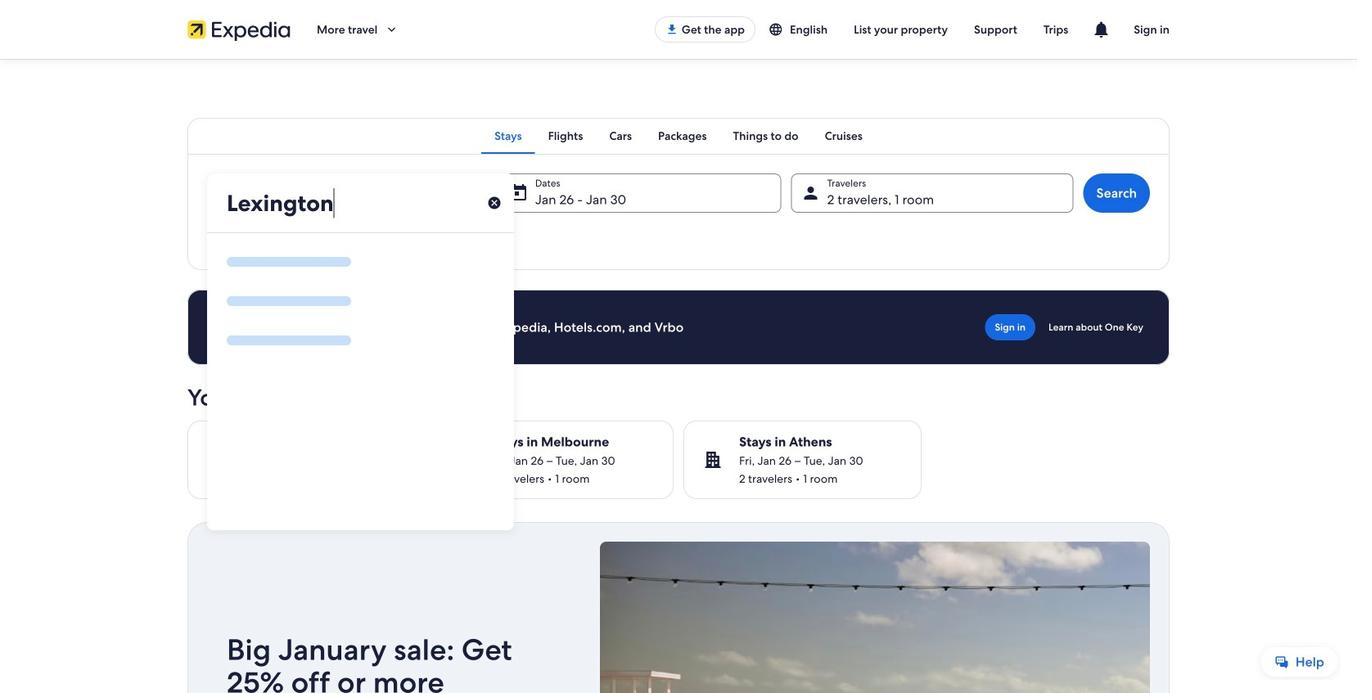 Task type: locate. For each thing, give the bounding box(es) containing it.
download the app button image
[[666, 23, 679, 36]]

tab list
[[188, 118, 1170, 154]]

main content
[[0, 59, 1358, 694]]

clear going to image
[[487, 196, 502, 210]]



Task type: vqa. For each thing, say whether or not it's contained in the screenshot.
Communication Center icon
yes



Task type: describe. For each thing, give the bounding box(es) containing it.
stays image
[[703, 450, 723, 470]]

communication center icon image
[[1092, 20, 1111, 39]]

expedia logo image
[[188, 18, 291, 41]]

more travel image
[[384, 22, 399, 37]]

Going to text field
[[207, 174, 514, 233]]

small image
[[769, 22, 790, 37]]



